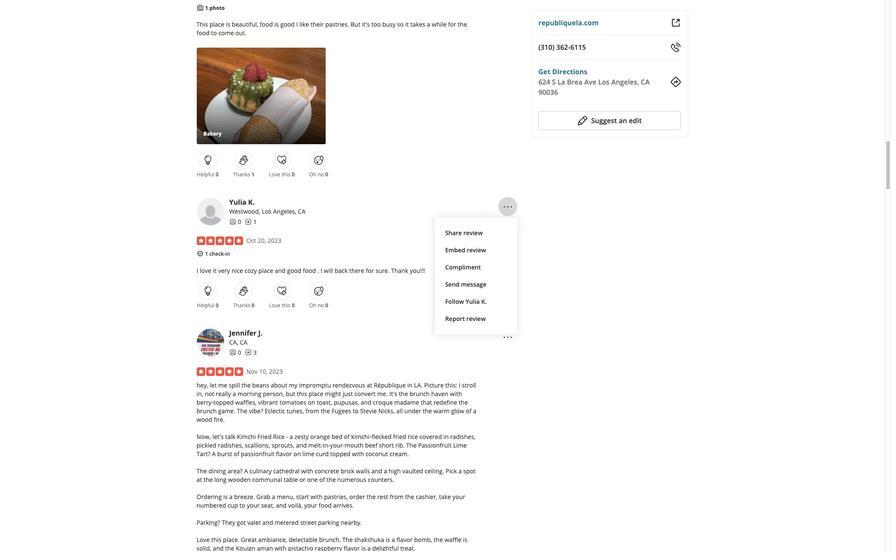 Task type: describe. For each thing, give the bounding box(es) containing it.
this right (1 reaction) element
[[282, 171, 290, 178]]

fire.
[[214, 416, 225, 424]]

fried
[[393, 433, 406, 441]]

got
[[237, 519, 246, 527]]

to inside hey, let me spill the beans about my impromptu rendezvous at république in la. picture this: i stroll in, not really a morning person, but this place might just convert me. it's the brunch haven with berry-topped waffles, vibrant tomatoes on toast, pupusas, and croque madame that redefine the brunch game. the vibe? eclectic tunes, from the fugees to stevie nicks, all under the warm glow of a wood fire.
[[353, 407, 359, 415]]

a down spill
[[233, 390, 236, 398]]

0 horizontal spatial it
[[213, 267, 217, 275]]

cathedral
[[273, 467, 300, 475]]

1 horizontal spatial radishes,
[[450, 433, 476, 441]]

culinary
[[250, 467, 272, 475]]

morning
[[238, 390, 261, 398]]

rendezvous
[[333, 381, 365, 390]]

helpful for thanks 0
[[197, 302, 214, 309]]

ca inside jennifer j. ca, ca
[[240, 338, 247, 347]]

waffles,
[[235, 399, 257, 407]]

your-
[[330, 442, 345, 450]]

menu image
[[503, 202, 513, 212]]

pickled
[[197, 442, 216, 450]]

report
[[445, 315, 465, 323]]

s
[[552, 77, 556, 87]]

i inside this place is beautiful, food is good i like their pastries. but it's too busy so it takes a while for the food to come out.
[[296, 20, 298, 28]]

on inside now, let's talk kimchi fried rice - a zesty orange bed of kimchi-flecked fried rice covered in radishes, pickled radishes, scallions, sprouts, and melt-in-your-mouth beef short rib. the passionfruit lime tart? a burst of passionfruit flavor on lime curd topped with coconut cream.
[[294, 450, 301, 458]]

this place is beautiful, food is good i like their pastries. but it's too busy so it takes a while for the food to come out.
[[197, 20, 467, 37]]

3
[[253, 349, 257, 357]]

the inside the dining area? a culinary cathedral with concrete brick walls and a high vaulted ceiling. pick a spot at the long wooden communal table or one of the numerous counters.
[[197, 467, 207, 475]]

oh no 0 for thanks 1
[[309, 171, 328, 178]]

angeles, inside get directions 624 s la brea ave los angeles, ca 90036
[[611, 77, 639, 87]]

is inside ordering is a breeze. grab a menu, start with pastries, order the rest from the cashier, take your numbered cup to your seat, and voilà, your food arrives.
[[223, 493, 228, 501]]

fried
[[257, 433, 272, 441]]

with inside the dining area? a culinary cathedral with concrete brick walls and a high vaulted ceiling. pick a spot at the long wooden communal table or one of the numerous counters.
[[301, 467, 313, 475]]

it's
[[362, 20, 370, 28]]

nov 10, 2023
[[246, 368, 283, 376]]

flavor inside now, let's talk kimchi fried rice - a zesty orange bed of kimchi-flecked fried rice covered in radishes, pickled radishes, scallions, sprouts, and melt-in-your-mouth beef short rib. the passionfruit lime tart? a burst of passionfruit flavor on lime curd topped with coconut cream.
[[276, 450, 292, 458]]

food left .
[[303, 267, 316, 275]]

good inside this place is beautiful, food is good i like their pastries. but it's too busy so it takes a while for the food to come out.
[[280, 20, 295, 28]]

that
[[421, 399, 432, 407]]

16 check in v2 image
[[197, 250, 203, 257]]

16 friends v2 image
[[229, 350, 236, 356]]

nov
[[246, 368, 258, 376]]

kouign
[[236, 545, 255, 552]]

yulia inside button
[[466, 298, 480, 306]]

or
[[299, 476, 306, 484]]

parking
[[318, 519, 339, 527]]

reviews element for yulia
[[245, 218, 257, 227]]

in,
[[197, 390, 203, 398]]

compliment button
[[442, 259, 511, 276]]

the left long
[[204, 476, 213, 484]]

to inside this place is beautiful, food is good i like their pastries. but it's too busy so it takes a while for the food to come out.
[[211, 29, 217, 37]]

curd
[[316, 450, 329, 458]]

at inside the dining area? a culinary cathedral with concrete brick walls and a high vaulted ceiling. pick a spot at the long wooden communal table or one of the numerous counters.
[[197, 476, 202, 484]]

pupusas,
[[334, 399, 359, 407]]

and inside now, let's talk kimchi fried rice - a zesty orange bed of kimchi-flecked fried rice covered in radishes, pickled radishes, scallions, sprouts, and melt-in-your-mouth beef short rib. the passionfruit lime tart? a burst of passionfruit flavor on lime curd topped with coconut cream.
[[296, 442, 307, 450]]

the left rest
[[367, 493, 376, 501]]

food down this
[[197, 29, 210, 37]]

love
[[200, 267, 211, 275]]

follow yulia k. button
[[442, 294, 511, 311]]

in-
[[323, 442, 330, 450]]

1 for 1 photo
[[205, 4, 208, 11]]

a up cup
[[229, 493, 233, 501]]

1 horizontal spatial your
[[304, 502, 317, 510]]

thanks for thanks 1
[[233, 171, 250, 178]]

wood
[[197, 416, 212, 424]]

ca inside get directions 624 s la brea ave los angeles, ca 90036
[[641, 77, 650, 87]]

a right 'glow'
[[473, 407, 477, 415]]

flecked
[[372, 433, 392, 441]]

a inside now, let's talk kimchi fried rice - a zesty orange bed of kimchi-flecked fried rice covered in radishes, pickled radishes, scallions, sprouts, and melt-in-your-mouth beef short rib. the passionfruit lime tart? a burst of passionfruit flavor on lime curd topped with coconut cream.
[[212, 450, 216, 458]]

spot
[[463, 467, 476, 475]]

la.
[[414, 381, 423, 390]]

the down toast,
[[321, 407, 330, 415]]

this inside love this place. great ambiance, delectable brunch. the shakshuka is a flavor bomb, the waffle is solid, and the kouign aman with pistachio raspberry flavor is a delightful treat.
[[211, 536, 222, 544]]

republiquela.com
[[539, 18, 599, 28]]

thanks 0
[[233, 302, 255, 309]]

westwood,
[[229, 208, 260, 216]]

love this place. great ambiance, delectable brunch. the shakshuka is a flavor bomb, the waffle is solid, and the kouign aman with pistachio raspberry flavor is a delightful treat.
[[197, 536, 468, 552]]

a right grab
[[272, 493, 275, 501]]

berry-
[[197, 399, 214, 407]]

report review button
[[442, 311, 511, 328]]

2023 for j.
[[269, 368, 283, 376]]

1 up yulia k. "link" at the left
[[252, 171, 255, 178]]

of inside hey, let me spill the beans about my impromptu rendezvous at république in la. picture this: i stroll in, not really a morning person, but this place might just convert me. it's the brunch haven with berry-topped waffles, vibrant tomatoes on toast, pupusas, and croque madame that redefine the brunch game. the vibe? eclectic tunes, from the fugees to stevie nicks, all under the warm glow of a wood fire.
[[466, 407, 472, 415]]

embed
[[445, 246, 465, 254]]

the up 'glow'
[[459, 399, 468, 407]]

table
[[284, 476, 298, 484]]

brick
[[341, 467, 354, 475]]

review for share review
[[463, 229, 483, 237]]

1 for 1
[[253, 218, 257, 226]]

parking? they got valet and metered street parking nearby.
[[197, 519, 362, 527]]

and inside hey, let me spill the beans about my impromptu rendezvous at république in la. picture this: i stroll in, not really a morning person, but this place might just convert me. it's the brunch haven with berry-topped waffles, vibrant tomatoes on toast, pupusas, and croque madame that redefine the brunch game. the vibe? eclectic tunes, from the fugees to stevie nicks, all under the warm glow of a wood fire.
[[361, 399, 372, 407]]

of right burst
[[234, 450, 239, 458]]

aman
[[257, 545, 273, 552]]

a up delightful
[[392, 536, 395, 544]]

is right waffle in the bottom of the page
[[463, 536, 468, 544]]

menu containing share review
[[435, 218, 517, 335]]

a right pick
[[458, 467, 462, 475]]

the up madame
[[399, 390, 408, 398]]

review for embed review
[[467, 246, 486, 254]]

tunes,
[[287, 407, 304, 415]]

get directions 624 s la brea ave los angeles, ca 90036
[[539, 67, 650, 97]]

5 star rating image for jennifer
[[197, 368, 243, 376]]

is up come
[[226, 20, 230, 28]]

embed review
[[445, 246, 486, 254]]

2023 for k.
[[268, 237, 281, 245]]

nicks,
[[378, 407, 395, 415]]

takes
[[411, 20, 425, 28]]

share review button
[[442, 225, 511, 242]]

1 vertical spatial radishes,
[[218, 442, 243, 450]]

walls
[[356, 467, 370, 475]]

1 photo
[[205, 4, 225, 11]]

rib.
[[395, 442, 405, 450]]

1 vertical spatial flavor
[[397, 536, 413, 544]]

stroll
[[462, 381, 476, 390]]

too
[[371, 20, 381, 28]]

numbered
[[197, 502, 226, 510]]

5 star rating image for yulia
[[197, 237, 243, 245]]

16 review v2 image
[[245, 219, 252, 226]]

menu,
[[277, 493, 295, 501]]

glow
[[451, 407, 464, 415]]

no for thanks 1
[[318, 171, 324, 178]]

of right bed
[[344, 433, 350, 441]]

the left waffle in the bottom of the page
[[434, 536, 443, 544]]

the down 'place.'
[[225, 545, 234, 552]]

scallions,
[[245, 442, 270, 450]]

sure.
[[376, 267, 390, 275]]

wooden
[[228, 476, 251, 484]]

a inside this place is beautiful, food is good i like their pastries. but it's too busy so it takes a while for the food to come out.
[[427, 20, 430, 28]]

yulia inside the yulia k. westwood, los angeles, ca
[[229, 198, 246, 207]]

place inside this place is beautiful, food is good i like their pastries. but it's too busy so it takes a while for the food to come out.
[[210, 20, 224, 28]]

oh for 0
[[309, 302, 316, 309]]

and right cozy
[[275, 267, 286, 275]]

republiquela.com link
[[539, 18, 599, 28]]

while
[[432, 20, 447, 28]]

the left cashier, at the bottom of the page
[[405, 493, 414, 501]]

you!!!
[[410, 267, 425, 275]]

zesty
[[295, 433, 309, 441]]

solid,
[[197, 545, 211, 552]]

cup
[[228, 502, 238, 510]]

review for report review
[[467, 315, 486, 323]]

k. inside button
[[481, 298, 487, 306]]

follow yulia k.
[[445, 298, 487, 306]]

voilà,
[[288, 502, 303, 510]]

is left like
[[274, 20, 279, 28]]

a inside the dining area? a culinary cathedral with concrete brick walls and a high vaulted ceiling. pick a spot at the long wooden communal table or one of the numerous counters.
[[244, 467, 248, 475]]

send message
[[445, 281, 487, 289]]

from inside hey, let me spill the beans about my impromptu rendezvous at république in la. picture this: i stroll in, not really a morning person, but this place might just convert me. it's the brunch haven with berry-topped waffles, vibrant tomatoes on toast, pupusas, and croque madame that redefine the brunch game. the vibe? eclectic tunes, from the fugees to stevie nicks, all under the warm glow of a wood fire.
[[306, 407, 319, 415]]

beautiful,
[[232, 20, 258, 28]]

shakshuka
[[354, 536, 384, 544]]

one
[[307, 476, 318, 484]]

let
[[210, 381, 217, 390]]

10,
[[259, 368, 268, 376]]

grab
[[256, 493, 270, 501]]

and inside the dining area? a culinary cathedral with concrete brick walls and a high vaulted ceiling. pick a spot at the long wooden communal table or one of the numerous counters.
[[372, 467, 382, 475]]

24 pencil v2 image
[[578, 116, 588, 126]]

1 vertical spatial good
[[287, 267, 301, 275]]

reviews element for jennifer
[[245, 349, 257, 357]]

food right the beautiful,
[[260, 20, 273, 28]]

friends element for yulia k.
[[229, 218, 241, 227]]

yulia k. link
[[229, 198, 255, 207]]

message
[[461, 281, 487, 289]]

photo of jennifer j. image
[[197, 329, 224, 356]]

lime
[[453, 442, 467, 450]]

on inside hey, let me spill the beans about my impromptu rendezvous at république in la. picture this: i stroll in, not really a morning person, but this place might just convert me. it's the brunch haven with berry-topped waffles, vibrant tomatoes on toast, pupusas, and croque madame that redefine the brunch game. the vibe? eclectic tunes, from the fugees to stevie nicks, all under the warm glow of a wood fire.
[[308, 399, 315, 407]]

the down that
[[423, 407, 432, 415]]



Task type: vqa. For each thing, say whether or not it's contained in the screenshot.
she to the left
no



Task type: locate. For each thing, give the bounding box(es) containing it.
0 vertical spatial place
[[210, 20, 224, 28]]

beans
[[252, 381, 269, 390]]

friends element for jennifer j.
[[229, 349, 241, 357]]

with down "ambiance,"
[[275, 545, 287, 552]]

flavor
[[276, 450, 292, 458], [397, 536, 413, 544], [344, 545, 360, 552]]

in up very
[[225, 251, 230, 258]]

to inside ordering is a breeze. grab a menu, start with pastries, order the rest from the cashier, take your numbered cup to your seat, and voilà, your food arrives.
[[240, 502, 245, 510]]

brea
[[567, 77, 583, 87]]

1 vertical spatial a
[[244, 467, 248, 475]]

i left love at the top left of the page
[[197, 267, 198, 275]]

tomatoes
[[280, 399, 306, 407]]

numerous
[[337, 476, 366, 484]]

1 horizontal spatial from
[[390, 493, 404, 501]]

suggest
[[591, 116, 617, 125]]

pastries.
[[325, 20, 349, 28]]

is up delightful
[[386, 536, 390, 544]]

jennifer j. ca, ca
[[229, 329, 263, 347]]

reviews element down jennifer j. ca, ca
[[245, 349, 257, 357]]

get
[[539, 67, 551, 76]]

0 vertical spatial thanks
[[233, 171, 250, 178]]

0 vertical spatial friends element
[[229, 218, 241, 227]]

cream.
[[390, 450, 409, 458]]

0 horizontal spatial for
[[366, 267, 374, 275]]

1 horizontal spatial place
[[259, 267, 273, 275]]

and
[[275, 267, 286, 275], [361, 399, 372, 407], [296, 442, 307, 450], [372, 467, 382, 475], [276, 502, 287, 510], [262, 519, 273, 527], [213, 545, 224, 552]]

la
[[558, 77, 565, 87]]

0 vertical spatial review
[[463, 229, 483, 237]]

now,
[[197, 433, 211, 441]]

this inside hey, let me spill the beans about my impromptu rendezvous at république in la. picture this: i stroll in, not really a morning person, but this place might just convert me. it's the brunch haven with berry-topped waffles, vibrant tomatoes on toast, pupusas, and croque madame that redefine the brunch game. the vibe? eclectic tunes, from the fugees to stevie nicks, all under the warm glow of a wood fire.
[[297, 390, 307, 398]]

for inside this place is beautiful, food is good i like their pastries. but it's too busy so it takes a while for the food to come out.
[[448, 20, 456, 28]]

0 vertical spatial love this 0
[[269, 171, 295, 178]]

2 vertical spatial review
[[467, 315, 486, 323]]

reviews element containing 3
[[245, 349, 257, 357]]

république
[[374, 381, 406, 390]]

0 horizontal spatial angeles,
[[273, 208, 296, 216]]

at inside hey, let me spill the beans about my impromptu rendezvous at république in la. picture this: i stroll in, not really a morning person, but this place might just convert me. it's the brunch haven with berry-topped waffles, vibrant tomatoes on toast, pupusas, and croque madame that redefine the brunch game. the vibe? eclectic tunes, from the fugees to stevie nicks, all under the warm glow of a wood fire.
[[367, 381, 372, 390]]

1 vertical spatial no
[[318, 302, 324, 309]]

love this 0 right thanks 0
[[269, 302, 295, 309]]

madame
[[394, 399, 419, 407]]

0 vertical spatial ca
[[641, 77, 650, 87]]

2 vertical spatial to
[[240, 502, 245, 510]]

with inside hey, let me spill the beans about my impromptu rendezvous at république in la. picture this: i stroll in, not really a morning person, but this place might just convert me. it's the brunch haven with berry-topped waffles, vibrant tomatoes on toast, pupusas, and croque madame that redefine the brunch game. the vibe? eclectic tunes, from the fugees to stevie nicks, all under the warm glow of a wood fire.
[[450, 390, 462, 398]]

topped inside now, let's talk kimchi fried rice - a zesty orange bed of kimchi-flecked fried rice covered in radishes, pickled radishes, scallions, sprouts, and melt-in-your-mouth beef short rib. the passionfruit lime tart? a burst of passionfruit flavor on lime curd topped with coconut cream.
[[330, 450, 351, 458]]

of inside the dining area? a culinary cathedral with concrete brick walls and a high vaulted ceiling. pick a spot at the long wooden communal table or one of the numerous counters.
[[319, 476, 325, 484]]

1 horizontal spatial it
[[405, 20, 409, 28]]

to down "pupusas,"
[[353, 407, 359, 415]]

my
[[289, 381, 298, 390]]

oh for 1
[[309, 171, 316, 178]]

1 vertical spatial ca
[[298, 208, 306, 216]]

1 vertical spatial helpful
[[197, 302, 214, 309]]

2 vertical spatial love
[[197, 536, 210, 544]]

0 vertical spatial from
[[306, 407, 319, 415]]

thank
[[391, 267, 408, 275]]

brunch down the la.
[[410, 390, 430, 398]]

dining
[[209, 467, 226, 475]]

parking?
[[197, 519, 220, 527]]

an
[[619, 116, 627, 125]]

i right .
[[321, 267, 322, 275]]

topped inside hey, let me spill the beans about my impromptu rendezvous at république in la. picture this: i stroll in, not really a morning person, but this place might just convert me. it's the brunch haven with berry-topped waffles, vibrant tomatoes on toast, pupusas, and croque madame that redefine the brunch game. the vibe? eclectic tunes, from the fugees to stevie nicks, all under the warm glow of a wood fire.
[[214, 399, 234, 407]]

not
[[205, 390, 214, 398]]

0 horizontal spatial in
[[225, 251, 230, 258]]

1 vertical spatial reviews element
[[245, 349, 257, 357]]

0 vertical spatial helpful
[[197, 171, 214, 178]]

this right thanks 0
[[282, 302, 290, 309]]

2 horizontal spatial place
[[309, 390, 323, 398]]

5 star rating image
[[197, 237, 243, 245], [197, 368, 243, 376]]

topped down really at the bottom left
[[214, 399, 234, 407]]

the left "dining"
[[197, 467, 207, 475]]

0 vertical spatial yulia
[[229, 198, 246, 207]]

your down breeze.
[[247, 502, 260, 510]]

no for thanks 0
[[318, 302, 324, 309]]

a up wooden on the bottom
[[244, 467, 248, 475]]

reviews element containing 1
[[245, 218, 257, 227]]

review down the "share review" "button"
[[467, 246, 486, 254]]

1 vertical spatial place
[[259, 267, 273, 275]]

2 horizontal spatial in
[[444, 433, 449, 441]]

yulia
[[229, 198, 246, 207], [466, 298, 480, 306]]

with down mouth
[[352, 450, 364, 458]]

the inside now, let's talk kimchi fried rice - a zesty orange bed of kimchi-flecked fried rice covered in radishes, pickled radishes, scallions, sprouts, and melt-in-your-mouth beef short rib. the passionfruit lime tart? a burst of passionfruit flavor on lime curd topped with coconut cream.
[[406, 442, 417, 450]]

1 helpful from the top
[[197, 171, 214, 178]]

orange
[[310, 433, 330, 441]]

share
[[445, 229, 462, 237]]

to left come
[[211, 29, 217, 37]]

brunch down berry-
[[197, 407, 217, 415]]

1 horizontal spatial a
[[244, 467, 248, 475]]

oct 20, 2023
[[246, 237, 281, 245]]

it right love at the top left of the page
[[213, 267, 217, 275]]

0 vertical spatial oh no 0
[[309, 171, 328, 178]]

friends element left 16 review v2 icon
[[229, 218, 241, 227]]

0 horizontal spatial flavor
[[276, 450, 292, 458]]

treat.
[[400, 545, 415, 552]]

bomb,
[[414, 536, 432, 544]]

place.
[[223, 536, 239, 544]]

0 horizontal spatial place
[[210, 20, 224, 28]]

suggest an edit
[[591, 116, 642, 125]]

share review
[[445, 229, 483, 237]]

kimchi-
[[351, 433, 372, 441]]

come
[[218, 29, 234, 37]]

angeles, inside the yulia k. westwood, los angeles, ca
[[273, 208, 296, 216]]

i inside hey, let me spill the beans about my impromptu rendezvous at république in la. picture this: i stroll in, not really a morning person, but this place might just convert me. it's the brunch haven with berry-topped waffles, vibrant tomatoes on toast, pupusas, and croque madame that redefine the brunch game. the vibe? eclectic tunes, from the fugees to stevie nicks, all under the warm glow of a wood fire.
[[459, 381, 460, 390]]

passionfruit
[[418, 442, 452, 450]]

yulia down message
[[466, 298, 480, 306]]

review down follow yulia k. button
[[467, 315, 486, 323]]

a
[[427, 20, 430, 28], [233, 390, 236, 398], [473, 407, 477, 415], [290, 433, 293, 441], [384, 467, 387, 475], [458, 467, 462, 475], [229, 493, 233, 501], [272, 493, 275, 501], [392, 536, 395, 544], [367, 545, 371, 552]]

2023
[[268, 237, 281, 245], [269, 368, 283, 376]]

k. inside the yulia k. westwood, los angeles, ca
[[248, 198, 255, 207]]

good left .
[[287, 267, 301, 275]]

1 for 1 check-in
[[205, 251, 208, 258]]

review up embed review "button"
[[463, 229, 483, 237]]

0 vertical spatial to
[[211, 29, 217, 37]]

impromptu
[[299, 381, 331, 390]]

food inside ordering is a breeze. grab a menu, start with pastries, order the rest from the cashier, take your numbered cup to your seat, and voilà, your food arrives.
[[319, 502, 332, 510]]

this up solid,
[[211, 536, 222, 544]]

send
[[445, 281, 460, 289]]

high
[[389, 467, 401, 475]]

1 vertical spatial friends element
[[229, 349, 241, 357]]

0 vertical spatial los
[[598, 77, 610, 87]]

a left high
[[384, 467, 387, 475]]

with inside ordering is a breeze. grab a menu, start with pastries, order the rest from the cashier, take your numbered cup to your seat, and voilà, your food arrives.
[[311, 493, 323, 501]]

flavor down the shakshuka
[[344, 545, 360, 552]]

0 vertical spatial 2023
[[268, 237, 281, 245]]

oh no 0 for thanks 0
[[309, 302, 328, 309]]

like
[[299, 20, 309, 28]]

love this 0
[[269, 171, 295, 178], [269, 302, 295, 309]]

i left like
[[296, 20, 298, 28]]

in left the la.
[[407, 381, 413, 390]]

love this 0 for 0
[[269, 302, 295, 309]]

1 right 16 review v2 icon
[[253, 218, 257, 226]]

1 love this 0 from the top
[[269, 171, 295, 178]]

counters.
[[368, 476, 394, 484]]

2023 right the 20,
[[268, 237, 281, 245]]

compliment
[[445, 263, 481, 272]]

and down zesty
[[296, 442, 307, 450]]

is up cup
[[223, 493, 228, 501]]

2 helpful 0 from the top
[[197, 302, 219, 309]]

valet
[[247, 519, 261, 527]]

1 thanks from the top
[[233, 171, 250, 178]]

1 vertical spatial angeles,
[[273, 208, 296, 216]]

with up or
[[301, 467, 313, 475]]

talk
[[225, 433, 235, 441]]

1 oh no 0 from the top
[[309, 171, 328, 178]]

in inside hey, let me spill the beans about my impromptu rendezvous at république in la. picture this: i stroll in, not really a morning person, but this place might just convert me. it's the brunch haven with berry-topped waffles, vibrant tomatoes on toast, pupusas, and croque madame that redefine the brunch game. the vibe? eclectic tunes, from the fugees to stevie nicks, all under the warm glow of a wood fire.
[[407, 381, 413, 390]]

good left like
[[280, 20, 295, 28]]

los right "westwood,"
[[262, 208, 271, 216]]

2 love this 0 from the top
[[269, 302, 295, 309]]

(1 reaction) element
[[252, 171, 255, 178]]

1 vertical spatial love this 0
[[269, 302, 295, 309]]

helpful 0 for thanks 1
[[197, 171, 219, 178]]

1 vertical spatial helpful 0
[[197, 302, 219, 309]]

los inside get directions 624 s la brea ave los angeles, ca 90036
[[598, 77, 610, 87]]

1 vertical spatial thanks
[[233, 302, 250, 309]]

angeles, right ave
[[611, 77, 639, 87]]

a right - at the left bottom
[[290, 433, 293, 441]]

with right start
[[311, 493, 323, 501]]

menu image
[[503, 333, 513, 343]]

radishes, up lime
[[450, 433, 476, 441]]

0 vertical spatial k.
[[248, 198, 255, 207]]

love for thanks 0
[[269, 302, 280, 309]]

oh
[[309, 171, 316, 178], [309, 302, 316, 309]]

20,
[[258, 237, 266, 245]]

just
[[343, 390, 353, 398]]

2 vertical spatial place
[[309, 390, 323, 398]]

it inside this place is beautiful, food is good i like their pastries. but it's too busy so it takes a while for the food to come out.
[[405, 20, 409, 28]]

24 phone v2 image
[[671, 42, 681, 52]]

1 horizontal spatial topped
[[330, 450, 351, 458]]

1 right '16 camera v2' image
[[205, 4, 208, 11]]

and inside love this place. great ambiance, delectable brunch. the shakshuka is a flavor bomb, the waffle is solid, and the kouign aman with pistachio raspberry flavor is a delightful treat.
[[213, 545, 224, 552]]

1 inside "reviews" element
[[253, 218, 257, 226]]

about
[[271, 381, 287, 390]]

covered
[[420, 433, 442, 441]]

get directions link
[[539, 67, 588, 76]]

the up morning
[[242, 381, 251, 390]]

with inside now, let's talk kimchi fried rice - a zesty orange bed of kimchi-flecked fried rice covered in radishes, pickled radishes, scallions, sprouts, and melt-in-your-mouth beef short rib. the passionfruit lime tart? a burst of passionfruit flavor on lime curd topped with coconut cream.
[[352, 450, 364, 458]]

ca inside the yulia k. westwood, los angeles, ca
[[298, 208, 306, 216]]

16 camera v2 image
[[197, 4, 203, 11]]

and inside ordering is a breeze. grab a menu, start with pastries, order the rest from the cashier, take your numbered cup to your seat, and voilà, your food arrives.
[[276, 502, 287, 510]]

at up ordering
[[197, 476, 202, 484]]

for left 'sure.'
[[366, 267, 374, 275]]

reviews element down "westwood,"
[[245, 218, 257, 227]]

1 horizontal spatial yulia
[[466, 298, 480, 306]]

1 vertical spatial topped
[[330, 450, 351, 458]]

24 external link v2 image
[[671, 18, 681, 28]]

2 oh no 0 from the top
[[309, 302, 328, 309]]

los inside the yulia k. westwood, los angeles, ca
[[262, 208, 271, 216]]

place up come
[[210, 20, 224, 28]]

2 thanks from the top
[[233, 302, 250, 309]]

hey,
[[197, 381, 208, 390]]

raspberry
[[315, 545, 342, 552]]

really
[[216, 390, 231, 398]]

0 vertical spatial flavor
[[276, 450, 292, 458]]

friends element
[[229, 218, 241, 227], [229, 349, 241, 357]]

nearby.
[[341, 519, 362, 527]]

all
[[396, 407, 403, 415]]

0 vertical spatial helpful 0
[[197, 171, 219, 178]]

los
[[598, 77, 610, 87], [262, 208, 271, 216]]

2023 right the 10,
[[269, 368, 283, 376]]

vaulted
[[402, 467, 423, 475]]

2 helpful from the top
[[197, 302, 214, 309]]

0 horizontal spatial ca
[[240, 338, 247, 347]]

0 vertical spatial topped
[[214, 399, 234, 407]]

1 vertical spatial brunch
[[197, 407, 217, 415]]

624
[[539, 77, 550, 87]]

1 horizontal spatial brunch
[[410, 390, 430, 398]]

1 vertical spatial k.
[[481, 298, 487, 306]]

k. up "westwood,"
[[248, 198, 255, 207]]

of right 'glow'
[[466, 407, 472, 415]]

embed review button
[[442, 242, 511, 259]]

0 horizontal spatial on
[[294, 450, 301, 458]]

love for thanks 1
[[269, 171, 280, 178]]

flavor down sprouts,
[[276, 450, 292, 458]]

ordering
[[197, 493, 222, 501]]

0 horizontal spatial from
[[306, 407, 319, 415]]

yulia k. westwood, los angeles, ca
[[229, 198, 306, 216]]

ceiling.
[[425, 467, 444, 475]]

6115
[[570, 43, 586, 52]]

friends element down ca,
[[229, 349, 241, 357]]

back
[[335, 267, 348, 275]]

your right take
[[453, 493, 465, 501]]

2 horizontal spatial your
[[453, 493, 465, 501]]

0 horizontal spatial los
[[262, 208, 271, 216]]

and down the menu,
[[276, 502, 287, 510]]

the down the concrete
[[327, 476, 336, 484]]

2 no from the top
[[318, 302, 324, 309]]

2 vertical spatial in
[[444, 433, 449, 441]]

and up counters.
[[372, 467, 382, 475]]

1 vertical spatial at
[[197, 476, 202, 484]]

0 vertical spatial angeles,
[[611, 77, 639, 87]]

0 vertical spatial in
[[225, 251, 230, 258]]

photo of yulia k. image
[[197, 198, 224, 226]]

from right rest
[[390, 493, 404, 501]]

1 no from the top
[[318, 171, 324, 178]]

1 vertical spatial love
[[269, 302, 280, 309]]

vibe?
[[249, 407, 263, 415]]

radishes,
[[450, 433, 476, 441], [218, 442, 243, 450]]

1 vertical spatial 5 star rating image
[[197, 368, 243, 376]]

1 reviews element from the top
[[245, 218, 257, 227]]

1 horizontal spatial ca
[[298, 208, 306, 216]]

radishes, down 'talk'
[[218, 442, 243, 450]]

1 5 star rating image from the top
[[197, 237, 243, 245]]

and right valet
[[262, 519, 273, 527]]

1 helpful 0 from the top
[[197, 171, 219, 178]]

1 vertical spatial it
[[213, 267, 217, 275]]

so
[[397, 20, 404, 28]]

a down the shakshuka
[[367, 545, 371, 552]]

0 vertical spatial on
[[308, 399, 315, 407]]

is
[[226, 20, 230, 28], [274, 20, 279, 28], [223, 493, 228, 501], [386, 536, 390, 544], [463, 536, 468, 544], [361, 545, 366, 552]]

love right (1 reaction) element
[[269, 171, 280, 178]]

breeze.
[[234, 493, 255, 501]]

kimchi
[[237, 433, 256, 441]]

1 horizontal spatial to
[[240, 502, 245, 510]]

from
[[306, 407, 319, 415], [390, 493, 404, 501]]

0 vertical spatial love
[[269, 171, 280, 178]]

1 horizontal spatial los
[[598, 77, 610, 87]]

2 5 star rating image from the top
[[197, 368, 243, 376]]

1 oh from the top
[[309, 171, 316, 178]]

is down the shakshuka
[[361, 545, 366, 552]]

2 reviews element from the top
[[245, 349, 257, 357]]

2 friends element from the top
[[229, 349, 241, 357]]

reviews element
[[245, 218, 257, 227], [245, 349, 257, 357]]

and down convert
[[361, 399, 372, 407]]

2 horizontal spatial flavor
[[397, 536, 413, 544]]

helpful 0 left thanks 1
[[197, 171, 219, 178]]

topped
[[214, 399, 234, 407], [330, 450, 351, 458]]

0 vertical spatial brunch
[[410, 390, 430, 398]]

short
[[379, 442, 394, 450]]

the inside this place is beautiful, food is good i like their pastries. but it's too busy so it takes a while for the food to come out.
[[458, 20, 467, 28]]

1 vertical spatial for
[[366, 267, 374, 275]]

place down impromptu at the bottom
[[309, 390, 323, 398]]

helpful 0 down love at the top left of the page
[[197, 302, 219, 309]]

1 horizontal spatial flavor
[[344, 545, 360, 552]]

0 horizontal spatial brunch
[[197, 407, 217, 415]]

1 check-in
[[205, 251, 230, 258]]

1 horizontal spatial on
[[308, 399, 315, 407]]

1 horizontal spatial k.
[[481, 298, 487, 306]]

love this 0 for 1
[[269, 171, 295, 178]]

yulia up "westwood,"
[[229, 198, 246, 207]]

1 vertical spatial on
[[294, 450, 301, 458]]

no
[[318, 171, 324, 178], [318, 302, 324, 309]]

2 oh from the top
[[309, 302, 316, 309]]

the down waffles, at the bottom
[[237, 407, 247, 415]]

2 horizontal spatial to
[[353, 407, 359, 415]]

the down nearby.
[[342, 536, 353, 544]]

now, let's talk kimchi fried rice - a zesty orange bed of kimchi-flecked fried rice covered in radishes, pickled radishes, scallions, sprouts, and melt-in-your-mouth beef short rib. the passionfruit lime tart? a burst of passionfruit flavor on lime curd topped with coconut cream.
[[197, 433, 476, 458]]

a right tart?
[[212, 450, 216, 458]]

place inside hey, let me spill the beans about my impromptu rendezvous at république in la. picture this: i stroll in, not really a morning person, but this place might just convert me. it's the brunch haven with berry-topped waffles, vibrant tomatoes on toast, pupusas, and croque madame that redefine the brunch game. the vibe? eclectic tunes, from the fugees to stevie nicks, all under the warm glow of a wood fire.
[[309, 390, 323, 398]]

the inside hey, let me spill the beans about my impromptu rendezvous at république in la. picture this: i stroll in, not really a morning person, but this place might just convert me. it's the brunch haven with berry-topped waffles, vibrant tomatoes on toast, pupusas, and croque madame that redefine the brunch game. the vibe? eclectic tunes, from the fugees to stevie nicks, all under the warm glow of a wood fire.
[[237, 407, 247, 415]]

5 star rating image up me
[[197, 368, 243, 376]]

1 horizontal spatial angeles,
[[611, 77, 639, 87]]

flavor up treat.
[[397, 536, 413, 544]]

on left 'lime'
[[294, 450, 301, 458]]

a inside now, let's talk kimchi fried rice - a zesty orange bed of kimchi-flecked fried rice covered in radishes, pickled radishes, scallions, sprouts, and melt-in-your-mouth beef short rib. the passionfruit lime tart? a burst of passionfruit flavor on lime curd topped with coconut cream.
[[290, 433, 293, 441]]

sprouts,
[[272, 442, 295, 450]]

16 friends v2 image
[[229, 219, 236, 226]]

1 vertical spatial 2023
[[269, 368, 283, 376]]

angeles,
[[611, 77, 639, 87], [273, 208, 296, 216]]

from inside ordering is a breeze. grab a menu, start with pastries, order the rest from the cashier, take your numbered cup to your seat, and voilà, your food arrives.
[[390, 493, 404, 501]]

(0 reactions) element
[[216, 171, 219, 178], [292, 171, 295, 178], [325, 171, 328, 178], [216, 302, 219, 309], [252, 302, 255, 309], [292, 302, 295, 309], [325, 302, 328, 309]]

i right this: on the bottom
[[459, 381, 460, 390]]

in
[[225, 251, 230, 258], [407, 381, 413, 390], [444, 433, 449, 441]]

0 vertical spatial a
[[212, 450, 216, 458]]

1 vertical spatial in
[[407, 381, 413, 390]]

love up solid,
[[197, 536, 210, 544]]

communal
[[252, 476, 282, 484]]

1 friends element from the top
[[229, 218, 241, 227]]

of right one
[[319, 476, 325, 484]]

with down this: on the bottom
[[450, 390, 462, 398]]

1 vertical spatial to
[[353, 407, 359, 415]]

spill
[[229, 381, 240, 390]]

place right cozy
[[259, 267, 273, 275]]

menu
[[435, 218, 517, 335]]

helpful for thanks 1
[[197, 171, 214, 178]]

on left toast,
[[308, 399, 315, 407]]

0 vertical spatial it
[[405, 20, 409, 28]]

in inside now, let's talk kimchi fried rice - a zesty orange bed of kimchi-flecked fried rice covered in radishes, pickled radishes, scallions, sprouts, and melt-in-your-mouth beef short rib. the passionfruit lime tart? a burst of passionfruit flavor on lime curd topped with coconut cream.
[[444, 433, 449, 441]]

1 vertical spatial review
[[467, 246, 486, 254]]

90036
[[539, 88, 558, 97]]

2 vertical spatial flavor
[[344, 545, 360, 552]]

thanks left (1 reaction) element
[[233, 171, 250, 178]]

the inside love this place. great ambiance, delectable brunch. the shakshuka is a flavor bomb, the waffle is solid, and the kouign aman with pistachio raspberry flavor is a delightful treat.
[[342, 536, 353, 544]]

helpful 0 for thanks 0
[[197, 302, 219, 309]]

delectable
[[289, 536, 318, 544]]

0 horizontal spatial a
[[212, 450, 216, 458]]

0 vertical spatial no
[[318, 171, 324, 178]]

the right while
[[458, 20, 467, 28]]

this right "but"
[[297, 390, 307, 398]]

0 vertical spatial radishes,
[[450, 433, 476, 441]]

0 horizontal spatial at
[[197, 476, 202, 484]]

1 vertical spatial oh no 0
[[309, 302, 328, 309]]

16 review v2 image
[[245, 350, 252, 356]]

croque
[[373, 399, 393, 407]]

take
[[439, 493, 451, 501]]

photo
[[209, 4, 225, 11]]

thanks for thanks 0
[[233, 302, 250, 309]]

1 horizontal spatial at
[[367, 381, 372, 390]]

thanks 1
[[233, 171, 255, 178]]

the down rice
[[406, 442, 417, 450]]

1 horizontal spatial in
[[407, 381, 413, 390]]

love inside love this place. great ambiance, delectable brunch. the shakshuka is a flavor bomb, the waffle is solid, and the kouign aman with pistachio raspberry flavor is a delightful treat.
[[197, 536, 210, 544]]

-
[[286, 433, 288, 441]]

with inside love this place. great ambiance, delectable brunch. the shakshuka is a flavor bomb, the waffle is solid, and the kouign aman with pistachio raspberry flavor is a delightful treat.
[[275, 545, 287, 552]]

0 horizontal spatial radishes,
[[218, 442, 243, 450]]

24 directions v2 image
[[671, 77, 681, 87]]

1 vertical spatial yulia
[[466, 298, 480, 306]]

review inside button
[[467, 315, 486, 323]]

0 vertical spatial 5 star rating image
[[197, 237, 243, 245]]

beef
[[365, 442, 378, 450]]

0 horizontal spatial your
[[247, 502, 260, 510]]

1 vertical spatial from
[[390, 493, 404, 501]]

topped down your-
[[330, 450, 351, 458]]

convert
[[355, 390, 376, 398]]

street
[[300, 519, 317, 527]]



